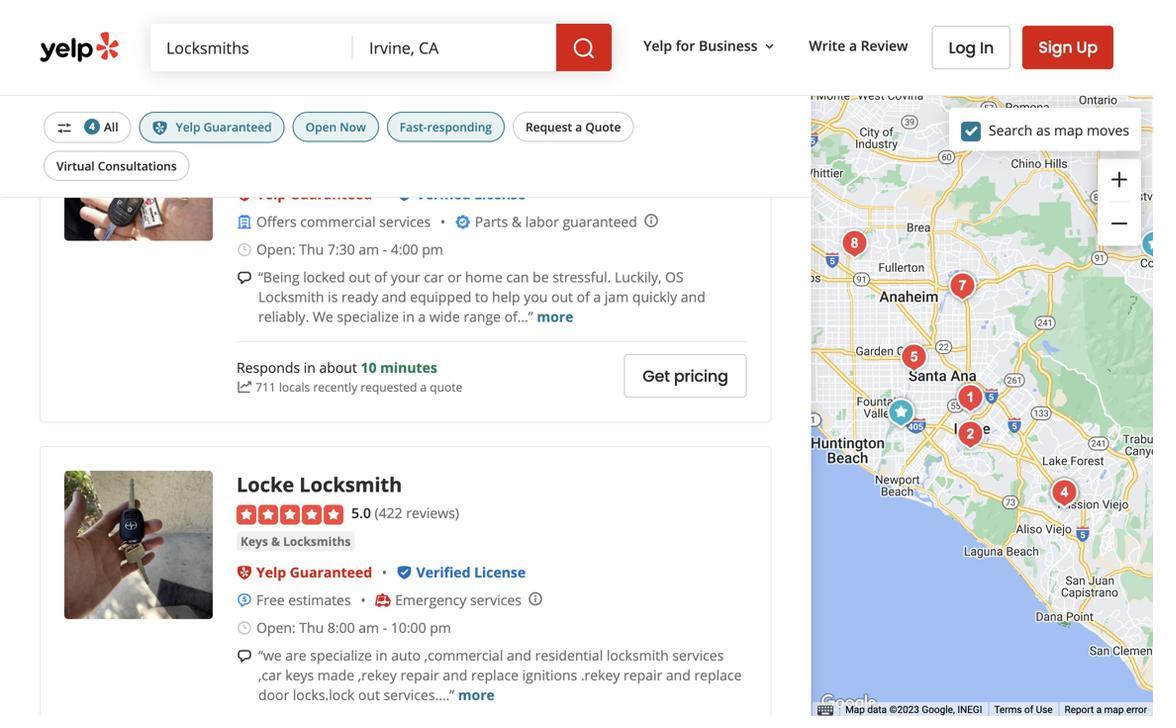 Task type: locate. For each thing, give the bounding box(es) containing it.
0 horizontal spatial services
[[379, 212, 431, 231]]

or
[[448, 268, 462, 287]]

in up ,rekey
[[376, 647, 388, 665]]

1 horizontal spatial none field
[[369, 37, 541, 58]]

responding
[[427, 119, 492, 135]]

and up ignitions
[[507, 647, 532, 665]]

locksmith
[[607, 647, 669, 665]]

2 open: from the top
[[256, 619, 296, 638]]

2 16 clock v2 image from the top
[[237, 621, 252, 636]]

16 commercial services v2 image
[[237, 214, 252, 230]]

filters group
[[40, 112, 638, 181]]

verified license button up emergency services at the bottom left of the page
[[416, 563, 526, 582]]

yelp right 16 yelp guaranteed v2 icon
[[176, 119, 200, 135]]

2 recently from the top
[[313, 379, 358, 396]]

in inside '"being locked out of your car or home can be stressful. luckily, os locksmith is ready and equipped to help you out of a jam quickly and reliably. we specialize in a wide range of…"'
[[403, 308, 415, 326]]

1 none field from the left
[[166, 37, 338, 58]]

more down you
[[537, 308, 574, 326]]

0 vertical spatial thu
[[299, 240, 324, 259]]

1 vertical spatial yelp guaranteed button
[[256, 185, 372, 204]]

2 vertical spatial of
[[1025, 705, 1034, 716]]

1 vertical spatial yelp guaranteed
[[256, 185, 372, 204]]

license up 'parts'
[[474, 185, 526, 204]]

1 vertical spatial -
[[383, 619, 387, 638]]

16 emergency services v2 image
[[375, 593, 391, 609]]

terms
[[994, 705, 1022, 716]]

16 verified v2 image up 4:00
[[397, 187, 412, 202]]

2 vertical spatial guaranteed
[[290, 563, 372, 582]]

open: down free
[[256, 619, 296, 638]]

yelp left for
[[644, 36, 672, 55]]

guaranteed up commercial
[[290, 185, 372, 204]]

verified up 16 parts labor guarantee v2 icon
[[416, 185, 471, 204]]

0 horizontal spatial of
[[374, 268, 387, 287]]

2 horizontal spatial services
[[673, 647, 724, 665]]

in left wide
[[403, 308, 415, 326]]

0 vertical spatial verified
[[416, 185, 471, 204]]

pm down emergency
[[430, 619, 451, 638]]

yelp guaranteed
[[176, 119, 272, 135], [256, 185, 372, 204], [256, 563, 372, 582]]

license for services
[[474, 563, 526, 582]]

out inside "we are specialize in auto ,commercial and residential locksmith services ,car keys made ,rekey repair and replace ignitions .rekey repair and replace door locks.lock out services.…"
[[358, 686, 380, 705]]

guaranteed right 16 yelp guaranteed v2 icon
[[204, 119, 272, 135]]

yelp guaranteed up commercial
[[256, 185, 372, 204]]

& right 'parts'
[[512, 212, 522, 231]]

dans family locksmith image
[[1045, 475, 1084, 514]]

16 trending v2 image
[[237, 1, 252, 17]]

166 locals recently requested a quote
[[256, 1, 463, 17]]

1 quote from the top
[[430, 1, 463, 17]]

am right 7:30
[[359, 240, 379, 259]]

keys & locksmiths
[[241, 534, 351, 550]]

2 locals from the top
[[279, 379, 310, 396]]

recently right 166
[[313, 1, 358, 17]]

& inside button
[[271, 534, 280, 550]]

1 horizontal spatial map
[[1105, 705, 1124, 716]]

0 horizontal spatial more link
[[458, 686, 495, 705]]

0 horizontal spatial replace
[[471, 666, 519, 685]]

specialize up made
[[310, 647, 372, 665]]

1 vertical spatial verified license
[[416, 563, 526, 582]]

a
[[420, 1, 427, 17], [849, 36, 857, 55], [575, 119, 582, 135], [594, 288, 601, 307], [418, 308, 426, 326], [420, 379, 427, 396], [1097, 705, 1102, 716]]

use
[[1036, 705, 1053, 716]]

2 16 verified v2 image from the top
[[397, 565, 412, 581]]

2 vertical spatial out
[[358, 686, 380, 705]]

0 vertical spatial recently
[[313, 1, 358, 17]]

open:
[[256, 240, 296, 259], [256, 619, 296, 638]]

and right quickly
[[681, 288, 706, 307]]

0 vertical spatial locksmith
[[268, 93, 371, 120]]

1 horizontal spatial locke locksmith image
[[951, 379, 990, 418]]

virtual
[[56, 158, 95, 174]]

1 locals from the top
[[279, 1, 310, 17]]

yelp guaranteed right 16 yelp guaranteed v2 icon
[[176, 119, 272, 135]]

yelp guaranteed up estimates
[[256, 563, 372, 582]]

0 vertical spatial requested
[[361, 1, 417, 17]]

2 requested from the top
[[361, 379, 417, 396]]

info icon image
[[643, 213, 659, 229], [643, 213, 659, 229], [528, 592, 544, 608], [528, 592, 544, 608]]

2 license from the top
[[474, 563, 526, 582]]

0 vertical spatial open:
[[256, 240, 296, 259]]

0 vertical spatial -
[[383, 240, 387, 259]]

yelp inside button
[[644, 36, 672, 55]]

recently down responds in about 10 minutes
[[313, 379, 358, 396]]

request a quote
[[526, 119, 621, 135]]

review
[[861, 36, 908, 55]]

16 clock v2 image down 16 commercial services v2 icon
[[237, 242, 252, 258]]

0 vertical spatial locals
[[279, 1, 310, 17]]

1 vertical spatial verified
[[416, 563, 471, 582]]

verified up emergency
[[416, 563, 471, 582]]

estimates
[[288, 591, 351, 610]]

1 vertical spatial map
[[1105, 705, 1124, 716]]

1 verified license from the top
[[416, 185, 526, 204]]

minutes
[[380, 358, 437, 377]]

search as map moves
[[989, 121, 1130, 139]]

locke locksmith image
[[951, 379, 990, 418]]

2 quote from the top
[[430, 379, 463, 396]]

requested up near field
[[361, 1, 417, 17]]

1 16 verified v2 image from the top
[[397, 187, 412, 202]]

1 vertical spatial locksmith
[[258, 288, 324, 307]]

os
[[237, 93, 263, 120], [665, 268, 684, 287]]

verified license button for parts
[[416, 185, 526, 204]]

16 verified v2 image
[[397, 187, 412, 202], [397, 565, 412, 581]]

get pricing
[[643, 365, 728, 388]]

out right you
[[551, 288, 573, 307]]

1 vertical spatial reviews)
[[406, 504, 459, 523]]

1 horizontal spatial more link
[[537, 308, 574, 326]]

os up quickly
[[665, 268, 684, 287]]

16 parts labor guarantee v2 image
[[455, 214, 471, 230]]

of left use
[[1025, 705, 1034, 716]]

locals right 166
[[279, 1, 310, 17]]

thu down free estimates
[[299, 619, 324, 638]]

1 repair from the left
[[401, 666, 439, 685]]

residential
[[535, 647, 603, 665]]

open: down offers at top
[[256, 240, 296, 259]]

about
[[319, 358, 357, 377]]

16 verified v2 image for offers commercial services
[[397, 187, 412, 202]]

1 vertical spatial locke locksmith image
[[64, 471, 213, 620]]

yelp guaranteed for offers
[[256, 185, 372, 204]]

quote up near field
[[430, 1, 463, 17]]

jam
[[605, 288, 629, 307]]

1 vertical spatial am
[[359, 619, 379, 638]]

services up ,commercial
[[470, 591, 522, 610]]

verified license up 16 parts labor guarantee v2 icon
[[416, 185, 526, 204]]

ready
[[342, 288, 378, 307]]

os up 4.9 star rating image
[[237, 93, 263, 120]]

1 am from the top
[[359, 240, 379, 259]]

yelp guaranteed button for free
[[256, 563, 372, 582]]

0 vertical spatial yelp guaranteed
[[176, 119, 272, 135]]

quote down minutes
[[430, 379, 463, 396]]

more
[[537, 308, 574, 326], [458, 686, 495, 705]]

16 speech v2 image
[[237, 270, 252, 286]]

0 vertical spatial license
[[474, 185, 526, 204]]

iconyelpguaranteedbadgesmall image
[[237, 187, 252, 202], [237, 187, 252, 202], [237, 565, 252, 581], [237, 565, 252, 581]]

a inside button
[[575, 119, 582, 135]]

requested for 711 locals recently requested a quote
[[361, 379, 417, 396]]

1 vertical spatial requested
[[361, 379, 417, 396]]

2 vertical spatial services
[[673, 647, 724, 665]]

map right as
[[1054, 121, 1083, 139]]

door
[[258, 686, 289, 705]]

map left the error
[[1105, 705, 1124, 716]]

a down minutes
[[420, 379, 427, 396]]

recently for 711
[[313, 379, 358, 396]]

1 verified from the top
[[416, 185, 471, 204]]

of down stressful.
[[577, 288, 590, 307]]

1 vertical spatial services
[[470, 591, 522, 610]]

repair
[[401, 666, 439, 685], [624, 666, 663, 685]]

thu
[[299, 240, 324, 259], [299, 619, 324, 638]]

2 verified from the top
[[416, 563, 471, 582]]

& for labor
[[512, 212, 522, 231]]

0 vertical spatial &
[[512, 212, 522, 231]]

cheap auto key image
[[894, 338, 934, 378]]

1 - from the top
[[383, 240, 387, 259]]

map data ©2023 google, inegi
[[846, 705, 983, 716]]

free
[[256, 591, 285, 610]]

2 - from the top
[[383, 619, 387, 638]]

1 vertical spatial locals
[[279, 379, 310, 396]]

ben'z locksmith image
[[1045, 474, 1084, 513]]

1 16 clock v2 image from the top
[[237, 242, 252, 258]]

os locksmith image
[[64, 93, 213, 241], [882, 394, 921, 433]]

open: for open: thu 7:30 am - 4:00 pm
[[256, 240, 296, 259]]

a right report
[[1097, 705, 1102, 716]]

services
[[379, 212, 431, 231], [470, 591, 522, 610], [673, 647, 724, 665]]

2 verified license from the top
[[416, 563, 526, 582]]

pm
[[422, 240, 443, 259], [430, 619, 451, 638]]

repair down locksmith
[[624, 666, 663, 685]]

1 requested from the top
[[361, 1, 417, 17]]

1 vertical spatial license
[[474, 563, 526, 582]]

more link
[[537, 308, 574, 326], [458, 686, 495, 705]]

0 vertical spatial out
[[349, 268, 371, 287]]

5.0
[[351, 504, 371, 523]]

pm for open: thu 8:00 am - 10:00 pm
[[430, 619, 451, 638]]

1 vertical spatial open:
[[256, 619, 296, 638]]

yelp inside filters group
[[176, 119, 200, 135]]

a left jam
[[594, 288, 601, 307]]

be
[[533, 268, 549, 287]]

1 vertical spatial verified license button
[[416, 563, 526, 582]]

ignitions
[[522, 666, 577, 685]]

1 vertical spatial 16 verified v2 image
[[397, 565, 412, 581]]

1 horizontal spatial services
[[470, 591, 522, 610]]

yelp guaranteed inside filters group
[[176, 119, 272, 135]]

a right write
[[849, 36, 857, 55]]

0 vertical spatial map
[[1054, 121, 1083, 139]]

2 vertical spatial yelp guaranteed button
[[256, 563, 372, 582]]

1 verified license button from the top
[[416, 185, 526, 204]]

1 horizontal spatial os locksmith image
[[882, 394, 921, 433]]

16 clock v2 image for open: thu 8:00 am - 10:00 pm
[[237, 621, 252, 636]]

0 horizontal spatial os locksmith image
[[64, 93, 213, 241]]

recently for 166
[[313, 1, 358, 17]]

1 replace from the left
[[471, 666, 519, 685]]

0 vertical spatial pm
[[422, 240, 443, 259]]

2 vertical spatial yelp guaranteed
[[256, 563, 372, 582]]

for
[[676, 36, 695, 55]]

16 clock v2 image down 16 free estimates v2 "image"
[[237, 621, 252, 636]]

os locksmith image
[[882, 394, 921, 433]]

specialize down ready
[[337, 308, 399, 326]]

locals right 711
[[279, 379, 310, 396]]

car
[[424, 268, 444, 287]]

4.9 (248 reviews)
[[351, 125, 459, 144]]

- left 4:00
[[383, 240, 387, 259]]

keyboard shortcuts image
[[818, 706, 834, 716]]

1 horizontal spatial repair
[[624, 666, 663, 685]]

1 vertical spatial quote
[[430, 379, 463, 396]]

None search field
[[150, 24, 616, 71]]

offers
[[256, 212, 297, 231]]

1 license from the top
[[474, 185, 526, 204]]

1 vertical spatial &
[[271, 534, 280, 550]]

more link down you
[[537, 308, 574, 326]]

license
[[474, 185, 526, 204], [474, 563, 526, 582]]

2 horizontal spatial in
[[403, 308, 415, 326]]

1 vertical spatial guaranteed
[[290, 185, 372, 204]]

1 reviews) from the top
[[406, 125, 459, 144]]

guaranteed for offers commercial services
[[290, 185, 372, 204]]

0 horizontal spatial map
[[1054, 121, 1083, 139]]

1 vertical spatial recently
[[313, 379, 358, 396]]

1 horizontal spatial more
[[537, 308, 574, 326]]

0 vertical spatial more link
[[537, 308, 574, 326]]

1 recently from the top
[[313, 1, 358, 17]]

verified
[[416, 185, 471, 204], [416, 563, 471, 582]]

& right keys
[[271, 534, 280, 550]]

1 vertical spatial pm
[[430, 619, 451, 638]]

2 horizontal spatial of
[[1025, 705, 1034, 716]]

keys & locksmiths button
[[237, 532, 355, 552]]

to
[[475, 288, 489, 307]]

yelp for business button
[[636, 28, 786, 64]]

quote for 166 locals recently requested a quote
[[430, 1, 463, 17]]

wide
[[430, 308, 460, 326]]

1 vertical spatial more link
[[458, 686, 495, 705]]

None field
[[166, 37, 338, 58], [369, 37, 541, 58]]

out
[[349, 268, 371, 287], [551, 288, 573, 307], [358, 686, 380, 705]]

16 clock v2 image
[[237, 242, 252, 258], [237, 621, 252, 636]]

16 verified v2 image for free estimates
[[397, 565, 412, 581]]

thu for 7:30
[[299, 240, 324, 259]]

map
[[1054, 121, 1083, 139], [1105, 705, 1124, 716]]

0 horizontal spatial repair
[[401, 666, 439, 685]]

more link for services.…"
[[458, 686, 495, 705]]

verified license up emergency services at the bottom left of the page
[[416, 563, 526, 582]]

of left your
[[374, 268, 387, 287]]

deans lock & key image
[[943, 267, 983, 306], [943, 267, 983, 306]]

pm up 'car'
[[422, 240, 443, 259]]

16 clock v2 image for open: thu 7:30 am - 4:00 pm
[[237, 242, 252, 258]]

2 am from the top
[[359, 619, 379, 638]]

0 vertical spatial reviews)
[[406, 125, 459, 144]]

1 horizontal spatial in
[[376, 647, 388, 665]]

0 horizontal spatial more
[[458, 686, 495, 705]]

0 vertical spatial os locksmith image
[[64, 93, 213, 241]]

0 vertical spatial verified license button
[[416, 185, 526, 204]]

0 vertical spatial in
[[403, 308, 415, 326]]

report a map error link
[[1065, 705, 1147, 716]]

repair up services.…"
[[401, 666, 439, 685]]

requested
[[361, 1, 417, 17], [361, 379, 417, 396]]

0 vertical spatial 16 verified v2 image
[[397, 187, 412, 202]]

2 verified license button from the top
[[416, 563, 526, 582]]

specialize
[[337, 308, 399, 326], [310, 647, 372, 665]]

-
[[383, 240, 387, 259], [383, 619, 387, 638]]

terms of use
[[994, 705, 1053, 716]]

16 chevron down v2 image
[[762, 38, 778, 54]]

map
[[846, 705, 865, 716]]

verified license button
[[416, 185, 526, 204], [416, 563, 526, 582]]

services inside "we are specialize in auto ,commercial and residential locksmith services ,car keys made ,rekey repair and replace ignitions .rekey repair and replace door locks.lock out services.…"
[[673, 647, 724, 665]]

locksmiths
[[283, 534, 351, 550]]

yelp guaranteed button up consultations
[[139, 112, 285, 143]]

all
[[104, 119, 118, 135]]

none field down 16 trending v2 icon
[[166, 37, 338, 58]]

verified license for emergency
[[416, 563, 526, 582]]

2 vertical spatial in
[[376, 647, 388, 665]]

"being
[[258, 268, 300, 287]]

guaranteed
[[563, 212, 637, 231]]

license up emergency services at the bottom left of the page
[[474, 563, 526, 582]]

verified license button up 16 parts labor guarantee v2 icon
[[416, 185, 526, 204]]

yelp guaranteed button
[[139, 112, 285, 143], [256, 185, 372, 204], [256, 563, 372, 582]]

out down ,rekey
[[358, 686, 380, 705]]

consultations
[[98, 158, 177, 174]]

thu left 7:30
[[299, 240, 324, 259]]

services right locksmith
[[673, 647, 724, 665]]

am
[[359, 240, 379, 259], [359, 619, 379, 638]]

& for locksmiths
[[271, 534, 280, 550]]

0 vertical spatial quote
[[430, 1, 463, 17]]

1 vertical spatial os locksmith image
[[882, 394, 921, 433]]

in left about
[[304, 358, 316, 377]]

1 horizontal spatial &
[[512, 212, 522, 231]]

a left the quote
[[575, 119, 582, 135]]

2 none field from the left
[[369, 37, 541, 58]]

more for services.…"
[[458, 686, 495, 705]]

group
[[1098, 159, 1142, 246]]

2 repair from the left
[[624, 666, 663, 685]]

auto
[[391, 647, 421, 665]]

requested down minutes
[[361, 379, 417, 396]]

more down ,commercial
[[458, 686, 495, 705]]

2 thu from the top
[[299, 619, 324, 638]]

responds
[[237, 358, 300, 377]]

yelp guaranteed button up estimates
[[256, 563, 372, 582]]

.rekey
[[581, 666, 620, 685]]

0 vertical spatial specialize
[[337, 308, 399, 326]]

0 vertical spatial am
[[359, 240, 379, 259]]

reviews)
[[406, 125, 459, 144], [406, 504, 459, 523]]

commercial
[[300, 212, 376, 231]]

locked
[[303, 268, 345, 287]]

replace
[[471, 666, 519, 685], [694, 666, 742, 685]]

emergency
[[395, 591, 467, 610]]

0 horizontal spatial &
[[271, 534, 280, 550]]

locke locksmith image
[[951, 379, 990, 418], [64, 471, 213, 620]]

2 vertical spatial locksmith
[[299, 471, 402, 499]]

out up ready
[[349, 268, 371, 287]]

0 vertical spatial 16 clock v2 image
[[237, 242, 252, 258]]

1 horizontal spatial of
[[577, 288, 590, 307]]

more link down ,commercial
[[458, 686, 495, 705]]

1 thu from the top
[[299, 240, 324, 259]]

of…"
[[505, 308, 533, 326]]

1 vertical spatial 16 clock v2 image
[[237, 621, 252, 636]]

0 vertical spatial os
[[237, 93, 263, 120]]

am right 8:00 at the left bottom of the page
[[359, 619, 379, 638]]

16 free estimates v2 image
[[237, 593, 252, 609]]

yelp up offers at top
[[256, 185, 286, 204]]

and down ,commercial
[[443, 666, 468, 685]]

0 vertical spatial locke locksmith image
[[951, 379, 990, 418]]

guaranteed up estimates
[[290, 563, 372, 582]]

write a review
[[809, 36, 908, 55]]

1 vertical spatial in
[[304, 358, 316, 377]]

1 vertical spatial more
[[458, 686, 495, 705]]

2 reviews) from the top
[[406, 504, 459, 523]]

- left 10:00
[[383, 619, 387, 638]]

a left wide
[[418, 308, 426, 326]]

0 vertical spatial verified license
[[416, 185, 526, 204]]

ben'z locksmith image
[[1045, 474, 1084, 513]]

0 vertical spatial guaranteed
[[204, 119, 272, 135]]

now
[[340, 119, 366, 135]]

map region
[[757, 0, 1153, 717]]

open now button
[[293, 112, 379, 142]]

16 verified v2 image up emergency
[[397, 565, 412, 581]]

1 horizontal spatial replace
[[694, 666, 742, 685]]

yelp guaranteed button up commercial
[[256, 185, 372, 204]]

1 horizontal spatial os
[[665, 268, 684, 287]]

0 horizontal spatial none field
[[166, 37, 338, 58]]

luckily,
[[615, 268, 662, 287]]

0 vertical spatial more
[[537, 308, 574, 326]]

write
[[809, 36, 846, 55]]

1 open: from the top
[[256, 240, 296, 259]]

services up 4:00
[[379, 212, 431, 231]]

none field up responding at left top
[[369, 37, 541, 58]]

1 vertical spatial specialize
[[310, 647, 372, 665]]

1 vertical spatial thu
[[299, 619, 324, 638]]

locals
[[279, 1, 310, 17], [279, 379, 310, 396]]



Task type: describe. For each thing, give the bounding box(es) containing it.
yelp guaranteed for free
[[256, 563, 372, 582]]

google,
[[922, 705, 955, 716]]

Find text field
[[166, 37, 338, 58]]

log
[[949, 37, 976, 59]]

map for error
[[1105, 705, 1124, 716]]

locke locksmith link
[[237, 471, 402, 499]]

business
[[699, 36, 758, 55]]

request
[[526, 119, 572, 135]]

specialize inside "we are specialize in auto ,commercial and residential locksmith services ,car keys made ,rekey repair and replace ignitions .rekey repair and replace door locks.lock out services.…"
[[310, 647, 372, 665]]

keys
[[241, 534, 268, 550]]

- for 4:00
[[383, 240, 387, 259]]

are
[[285, 647, 307, 665]]

stressful.
[[553, 268, 611, 287]]

zoom out image
[[1108, 212, 1132, 236]]

locksmith inside '"being locked out of your car or home can be stressful. luckily, os locksmith is ready and equipped to help you out of a jam quickly and reliably. we specialize in a wide range of…"'
[[258, 288, 324, 307]]

locke locksmith
[[237, 471, 402, 499]]

4
[[89, 120, 95, 133]]

emergency services
[[395, 591, 522, 610]]

16 yelp guaranteed v2 image
[[152, 120, 168, 136]]

locals for 166
[[279, 1, 310, 17]]

empire lock & key image
[[1135, 225, 1153, 265]]

log in link
[[932, 26, 1011, 69]]

16 speech v2 image
[[237, 649, 252, 665]]

log in
[[949, 37, 994, 59]]

(248
[[375, 125, 403, 144]]

david's mobile locksmith image
[[951, 415, 990, 455]]

virtual consultations button
[[44, 151, 190, 181]]

equipped
[[410, 288, 472, 307]]

thu for 8:00
[[299, 619, 324, 638]]

sign up link
[[1023, 26, 1114, 69]]

locksmith for os
[[268, 93, 371, 120]]

offers commercial services
[[256, 212, 431, 231]]

am for 8:00
[[359, 619, 379, 638]]

sign up
[[1039, 36, 1098, 58]]

reliably.
[[258, 308, 309, 326]]

4.9 star rating image
[[237, 127, 344, 147]]

4:00
[[391, 240, 418, 259]]

quickly
[[633, 288, 677, 307]]

pricing
[[674, 365, 728, 388]]

get pricing button
[[624, 355, 747, 398]]

locks.lock
[[293, 686, 355, 705]]

write a review link
[[801, 28, 916, 63]]

5.0 (422 reviews)
[[351, 504, 459, 523]]

16 filter v2 image
[[56, 120, 72, 136]]

,commercial
[[424, 647, 503, 665]]

(422
[[375, 504, 403, 523]]

711
[[256, 379, 276, 396]]

more link for quickly
[[537, 308, 574, 326]]

pm for open: thu 7:30 am - 4:00 pm
[[422, 240, 443, 259]]

free estimates
[[256, 591, 351, 610]]

711 locals recently requested a quote
[[256, 379, 463, 396]]

10:00
[[391, 619, 426, 638]]

0 horizontal spatial in
[[304, 358, 316, 377]]

keys & locksmiths link
[[237, 532, 355, 552]]

made
[[318, 666, 354, 685]]

keys
[[285, 666, 314, 685]]

locke
[[237, 471, 294, 499]]

and down your
[[382, 288, 407, 307]]

0 vertical spatial services
[[379, 212, 431, 231]]

search image
[[572, 37, 596, 60]]

0 horizontal spatial os
[[237, 93, 263, 120]]

0 horizontal spatial locke locksmith image
[[64, 471, 213, 620]]

am for 7:30
[[359, 240, 379, 259]]

yelp guaranteed button for offers
[[256, 185, 372, 204]]

zoom in image
[[1108, 168, 1132, 192]]

can
[[506, 268, 529, 287]]

armorsafe mobile keys & locksmith image
[[835, 224, 875, 264]]

virtual consultations
[[56, 158, 177, 174]]

os inside '"being locked out of your car or home can be stressful. luckily, os locksmith is ready and equipped to help you out of a jam quickly and reliably. we specialize in a wide range of…"'
[[665, 268, 684, 287]]

"we
[[258, 647, 282, 665]]

specialize inside '"being locked out of your car or home can be stressful. luckily, os locksmith is ready and equipped to help you out of a jam quickly and reliably. we specialize in a wide range of…"'
[[337, 308, 399, 326]]

report a map error
[[1065, 705, 1147, 716]]

2 replace from the left
[[694, 666, 742, 685]]

and down locksmith
[[666, 666, 691, 685]]

,rekey
[[358, 666, 397, 685]]

google image
[[817, 691, 882, 717]]

requested for 166 locals recently requested a quote
[[361, 1, 417, 17]]

10
[[361, 358, 377, 377]]

reviews) for os locksmith
[[406, 125, 459, 144]]

open: thu 8:00 am - 10:00 pm
[[256, 619, 451, 638]]

verified license for parts
[[416, 185, 526, 204]]

8:00
[[328, 619, 355, 638]]

yelp up free
[[256, 563, 286, 582]]

up
[[1077, 36, 1098, 58]]

reviews) for locke locksmith
[[406, 504, 459, 523]]

none field find
[[166, 37, 338, 58]]

license for &
[[474, 185, 526, 204]]

verified license button for emergency
[[416, 563, 526, 582]]

services.…"
[[384, 686, 455, 705]]

verified for parts
[[416, 185, 471, 204]]

a up near field
[[420, 1, 427, 17]]

7:30
[[328, 240, 355, 259]]

as
[[1036, 121, 1051, 139]]

"being locked out of your car or home can be stressful. luckily, os locksmith is ready and equipped to help you out of a jam quickly and reliably. we specialize in a wide range of…"
[[258, 268, 706, 326]]

inegi
[[958, 705, 983, 716]]

1 vertical spatial out
[[551, 288, 573, 307]]

none field near
[[369, 37, 541, 58]]

more for quickly
[[537, 308, 574, 326]]

range
[[464, 308, 501, 326]]

locals for 711
[[279, 379, 310, 396]]

quote for 711 locals recently requested a quote
[[430, 379, 463, 396]]

report
[[1065, 705, 1094, 716]]

help
[[492, 288, 520, 307]]

open
[[306, 119, 337, 135]]

16 trending v2 image
[[237, 380, 252, 396]]

fast-
[[400, 119, 427, 135]]

open: for open: thu 8:00 am - 10:00 pm
[[256, 619, 296, 638]]

4 all
[[89, 119, 118, 135]]

search
[[989, 121, 1033, 139]]

5 star rating image
[[237, 505, 344, 525]]

request a quote button
[[513, 112, 634, 142]]

guaranteed inside button
[[204, 119, 272, 135]]

verified for emergency
[[416, 563, 471, 582]]

fast-responding
[[400, 119, 492, 135]]

guaranteed for free estimates
[[290, 563, 372, 582]]

parts
[[475, 212, 508, 231]]

1 vertical spatial of
[[577, 288, 590, 307]]

4.9
[[351, 125, 371, 144]]

error
[[1127, 705, 1147, 716]]

in
[[980, 37, 994, 59]]

in inside "we are specialize in auto ,commercial and residential locksmith services ,car keys made ,rekey repair and replace ignitions .rekey repair and replace door locks.lock out services.…"
[[376, 647, 388, 665]]

Near text field
[[369, 37, 541, 58]]

map for moves
[[1054, 121, 1083, 139]]

yelp for business
[[644, 36, 758, 55]]

parts & labor guaranteed
[[475, 212, 637, 231]]

open: thu 7:30 am - 4:00 pm
[[256, 240, 443, 259]]

moves
[[1087, 121, 1130, 139]]

responds in about 10 minutes
[[237, 358, 437, 377]]

fast-responding button
[[387, 112, 505, 142]]

- for 10:00
[[383, 619, 387, 638]]

locksmith for locke
[[299, 471, 402, 499]]

0 vertical spatial of
[[374, 268, 387, 287]]

os locksmith link
[[237, 93, 371, 120]]

0 vertical spatial yelp guaranteed button
[[139, 112, 285, 143]]

we
[[313, 308, 333, 326]]

is
[[328, 288, 338, 307]]



Task type: vqa. For each thing, say whether or not it's contained in the screenshot.
the stars corresponding to 2 stars
no



